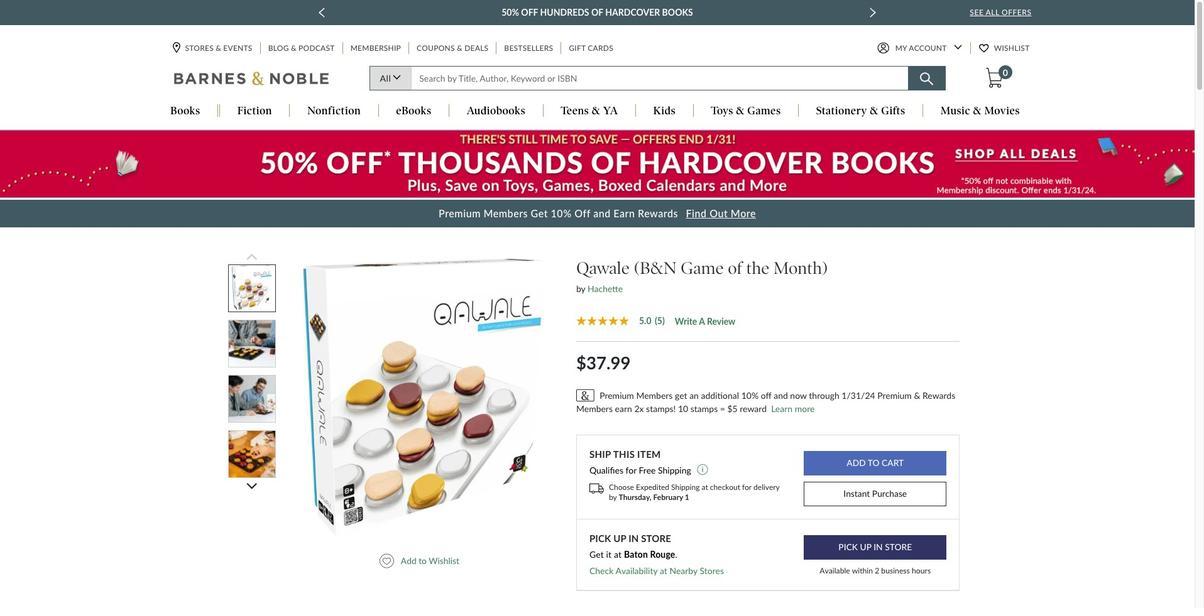 Task type: vqa. For each thing, say whether or not it's contained in the screenshot.
bottom Year
no



Task type: describe. For each thing, give the bounding box(es) containing it.
stationery
[[816, 105, 867, 117]]

stores & events
[[185, 44, 252, 53]]

& for stores
[[216, 44, 221, 53]]

by inside qawale (b&n game of the month) by hachette
[[576, 283, 585, 294]]

option inside $37.99 "main content"
[[228, 485, 277, 534]]

instant purchase
[[844, 488, 907, 499]]

all inside 'link'
[[380, 73, 391, 84]]

alternative view 2 of qawale (b&n game of the month) image
[[217, 321, 287, 367]]

expedited
[[636, 482, 669, 492]]

instant
[[844, 488, 870, 499]]

5.0 (5)
[[639, 316, 665, 326]]

0 vertical spatial rewards
[[638, 208, 678, 219]]

premium members get 10% off and earn rewards find out more
[[439, 208, 756, 219]]

cart image
[[986, 68, 1003, 88]]

get inside pick up in store get it at baton rouge . check availability at nearby stores
[[589, 549, 604, 560]]

stationery & gifts button
[[799, 105, 923, 118]]

toys & games button
[[694, 105, 798, 118]]

more
[[731, 208, 756, 219]]

teens & ya button
[[543, 105, 635, 118]]

qawale (b&n game of the month) image
[[303, 259, 545, 537]]

previous slide / item image
[[319, 8, 325, 18]]

50% off hundreds of hardcover books
[[502, 7, 693, 18]]

membership
[[350, 44, 401, 53]]

find
[[686, 208, 707, 219]]

qualifies
[[589, 465, 623, 476]]

stationery & gifts
[[816, 105, 905, 117]]

wishlist link
[[979, 42, 1031, 54]]

coupons & deals
[[417, 44, 489, 53]]

ship this item qualifies for free shipping
[[589, 449, 693, 476]]

& for music
[[973, 105, 982, 117]]

add to wishlist
[[401, 556, 459, 566]]

hardcover
[[605, 7, 660, 18]]

february
[[653, 493, 683, 502]]

events
[[223, 44, 252, 53]]

10% inside premium members get an additional 10% off and now through 1/31/24 premium & rewards members earn 2x stamps! 10 stamps = $5 reward
[[741, 391, 759, 401]]

alternative view 4 of qawale (b&n game of the month) image
[[217, 431, 287, 477]]

check availability at nearby stores link
[[589, 565, 724, 576]]

audiobooks
[[467, 105, 525, 117]]

music & movies
[[941, 105, 1020, 117]]

membership link
[[349, 42, 402, 54]]

teens
[[561, 105, 589, 117]]

$5
[[727, 404, 738, 414]]

(5)
[[655, 316, 665, 326]]

shipping inside ship this item qualifies for free shipping
[[658, 465, 691, 476]]

audiobooks button
[[449, 105, 543, 118]]

2x
[[634, 404, 644, 414]]

gift
[[569, 44, 586, 53]]

learn more link
[[771, 402, 815, 417]]

of for hardcover
[[591, 7, 603, 18]]

the
[[746, 258, 769, 278]]

ebooks
[[396, 105, 431, 117]]

members for get
[[484, 208, 528, 219]]

for inside ship this item qualifies for free shipping
[[626, 465, 637, 476]]

an
[[689, 391, 699, 401]]

thursday,
[[619, 493, 651, 502]]

it
[[606, 549, 612, 560]]

reward
[[740, 404, 767, 414]]

kids
[[653, 105, 676, 117]]

availability
[[615, 565, 658, 576]]

.
[[675, 549, 677, 560]]

and inside premium members get an additional 10% off and now through 1/31/24 premium & rewards members earn 2x stamps! 10 stamps = $5 reward
[[774, 391, 788, 401]]

user image
[[877, 42, 889, 54]]

next slide / item image
[[870, 8, 876, 18]]

1
[[685, 493, 689, 502]]

for inside choose expedited shipping at checkout for delivery by
[[742, 482, 752, 492]]

checkout
[[710, 482, 740, 492]]

toys & games
[[711, 105, 781, 117]]

0 button
[[985, 65, 1012, 89]]

choose expedited shipping at checkout for delivery by
[[609, 482, 780, 502]]

Search by Title, Author, Keyword or ISBN text field
[[411, 66, 908, 91]]

& for blog
[[291, 44, 296, 53]]

see all offers
[[970, 8, 1032, 17]]

store
[[641, 533, 671, 544]]

premium for premium members get 10% off and earn rewards find out more
[[439, 208, 481, 219]]

add
[[401, 556, 416, 566]]

off inside $37.99 "main content"
[[575, 208, 590, 219]]

hachette
[[588, 283, 623, 294]]

get
[[675, 391, 687, 401]]

to
[[419, 556, 427, 566]]

50% off hundreds of hardcover books link
[[502, 5, 693, 20]]

offers
[[1002, 8, 1032, 17]]

down arrow image
[[954, 45, 962, 50]]

premium members get an additional 10% off and now through 1/31/24 premium & rewards members earn 2x stamps! 10 stamps = $5 reward
[[576, 391, 955, 414]]

bestsellers
[[504, 44, 553, 53]]

available within 2 business hours
[[820, 566, 931, 576]]

stores & events link
[[173, 42, 254, 54]]

by inside choose expedited shipping at checkout for delivery by
[[609, 493, 617, 502]]

earn
[[615, 404, 632, 414]]

pick
[[589, 533, 611, 544]]

write a review button
[[675, 316, 735, 327]]

coupons & deals link
[[415, 42, 490, 54]]

1 horizontal spatial all
[[986, 8, 999, 17]]

instant purchase button
[[804, 482, 947, 507]]

through
[[809, 391, 839, 401]]

alternative view 1 of qawale (b&n game of the month) image
[[232, 265, 272, 312]]

business hours
[[881, 566, 931, 576]]



Task type: locate. For each thing, give the bounding box(es) containing it.
0 horizontal spatial and
[[593, 208, 611, 219]]

& right blog
[[291, 44, 296, 53]]

50% off thousans of hardcover books, plus, save on toys, games, boxed calendars and more image
[[0, 131, 1195, 198]]

all right the see
[[986, 8, 999, 17]]

premium for premium members get an additional 10% off and now through 1/31/24 premium & rewards members earn 2x stamps! 10 stamps = $5 reward
[[600, 391, 634, 401]]

podcast
[[299, 44, 335, 53]]

nearby stores
[[670, 565, 724, 576]]

(b&n
[[634, 258, 677, 278]]

purchase
[[872, 488, 907, 499]]

1 vertical spatial for
[[742, 482, 752, 492]]

& right music
[[973, 105, 982, 117]]

month)
[[774, 258, 828, 278]]

free
[[639, 465, 656, 476]]

option
[[228, 485, 277, 534]]

10
[[678, 404, 688, 414]]

my
[[895, 44, 907, 53]]

1 vertical spatial wishlist
[[429, 556, 459, 566]]

off left earn
[[575, 208, 590, 219]]

gift cards
[[569, 44, 613, 53]]

see
[[970, 8, 984, 17]]

0 vertical spatial all
[[986, 8, 999, 17]]

1 vertical spatial at
[[614, 549, 622, 560]]

$37.99
[[576, 352, 635, 373]]

fiction
[[237, 105, 272, 117]]

2 horizontal spatial members
[[636, 391, 673, 401]]

0 horizontal spatial books
[[170, 105, 200, 117]]

1 horizontal spatial by
[[609, 493, 617, 502]]

and up learn on the right bottom of the page
[[774, 391, 788, 401]]

at inside choose expedited shipping at checkout for delivery by
[[702, 482, 708, 492]]

by left hachette link
[[576, 283, 585, 294]]

1 horizontal spatial books
[[662, 7, 693, 18]]

0
[[1003, 67, 1008, 78]]

2 horizontal spatial premium
[[877, 391, 912, 401]]

write
[[675, 316, 697, 327]]

ya
[[603, 105, 618, 117]]

coupons
[[417, 44, 455, 53]]

1 horizontal spatial members
[[576, 404, 613, 414]]

shipping right free
[[658, 465, 691, 476]]

0 horizontal spatial rewards
[[638, 208, 678, 219]]

a
[[699, 316, 705, 327]]

0 horizontal spatial get
[[531, 208, 548, 219]]

1 vertical spatial books
[[170, 105, 200, 117]]

my account button
[[877, 42, 962, 54]]

in
[[629, 533, 639, 544]]

hundreds
[[540, 7, 589, 18]]

books inside books button
[[170, 105, 200, 117]]

deals
[[465, 44, 489, 53]]

stamps!
[[646, 404, 676, 414]]

& left deals
[[457, 44, 462, 53]]

game
[[681, 258, 724, 278]]

& right "1/31/24"
[[914, 391, 920, 401]]

and
[[593, 208, 611, 219], [774, 391, 788, 401]]

0 horizontal spatial off
[[521, 7, 538, 18]]

1 vertical spatial shipping
[[671, 482, 700, 492]]

1 vertical spatial off
[[575, 208, 590, 219]]

0 horizontal spatial of
[[591, 7, 603, 18]]

None field
[[411, 66, 908, 91]]

10% up reward
[[741, 391, 759, 401]]

0 horizontal spatial members
[[484, 208, 528, 219]]

1 vertical spatial rewards
[[923, 391, 955, 401]]

2 horizontal spatial at
[[702, 482, 708, 492]]

0 vertical spatial and
[[593, 208, 611, 219]]

wishlist right the to
[[429, 556, 459, 566]]

learn
[[771, 404, 793, 414]]

of for the
[[728, 258, 742, 278]]

1 horizontal spatial premium
[[600, 391, 634, 401]]

stamps
[[690, 404, 718, 414]]

None submit
[[804, 451, 947, 476], [804, 536, 947, 560], [804, 451, 947, 476], [804, 536, 947, 560]]

& inside button
[[870, 105, 878, 117]]

& right toys
[[736, 105, 745, 117]]

at right it
[[614, 549, 622, 560]]

10%
[[551, 208, 572, 219], [741, 391, 759, 401]]

movies
[[984, 105, 1020, 117]]

1 horizontal spatial off
[[575, 208, 590, 219]]

1 horizontal spatial get
[[589, 549, 604, 560]]

this
[[613, 449, 635, 460]]

nonfiction
[[307, 105, 361, 117]]

all down membership link
[[380, 73, 391, 84]]

& for toys
[[736, 105, 745, 117]]

by down choose
[[609, 493, 617, 502]]

alternative view 3 of qawale (b&n game of the month) image
[[217, 376, 287, 422]]

kids button
[[636, 105, 693, 118]]

0 horizontal spatial premium
[[439, 208, 481, 219]]

fiction button
[[220, 105, 289, 118]]

books button
[[153, 105, 218, 118]]

now
[[790, 391, 807, 401]]

0 horizontal spatial by
[[576, 283, 585, 294]]

cards
[[588, 44, 613, 53]]

1 horizontal spatial and
[[774, 391, 788, 401]]

at
[[702, 482, 708, 492], [614, 549, 622, 560], [660, 565, 667, 576]]

1 horizontal spatial rewards
[[923, 391, 955, 401]]

wishlist inside $37.99 "main content"
[[429, 556, 459, 566]]

1 horizontal spatial 10%
[[741, 391, 759, 401]]

off right '50%'
[[521, 7, 538, 18]]

at down rouge at the right bottom of page
[[660, 565, 667, 576]]

blog
[[268, 44, 289, 53]]

2
[[875, 566, 879, 576]]

rouge
[[650, 549, 675, 560]]

0 vertical spatial off
[[521, 7, 538, 18]]

0 horizontal spatial all
[[380, 73, 391, 84]]

1 vertical spatial and
[[774, 391, 788, 401]]

of right hundreds
[[591, 7, 603, 18]]

list box inside $37.99 "main content"
[[217, 252, 287, 608]]

1 horizontal spatial wishlist
[[994, 44, 1030, 53]]

at left 'checkout'
[[702, 482, 708, 492]]

& left gifts
[[870, 105, 878, 117]]

1 vertical spatial members
[[636, 391, 673, 401]]

gifts
[[881, 105, 905, 117]]

get
[[531, 208, 548, 219], [589, 549, 604, 560]]

teens & ya
[[561, 105, 618, 117]]

0 horizontal spatial for
[[626, 465, 637, 476]]

1 horizontal spatial of
[[728, 258, 742, 278]]

1 vertical spatial 10%
[[741, 391, 759, 401]]

item
[[637, 449, 661, 460]]

1 vertical spatial all
[[380, 73, 391, 84]]

0 vertical spatial for
[[626, 465, 637, 476]]

0 vertical spatial members
[[484, 208, 528, 219]]

thursday, february 1
[[619, 493, 689, 502]]

1 vertical spatial get
[[589, 549, 604, 560]]

0 vertical spatial shipping
[[658, 465, 691, 476]]

all
[[986, 8, 999, 17], [380, 73, 391, 84]]

books
[[662, 7, 693, 18], [170, 105, 200, 117]]

choose
[[609, 482, 634, 492]]

check
[[589, 565, 614, 576]]

2 vertical spatial at
[[660, 565, 667, 576]]

& inside premium members get an additional 10% off and now through 1/31/24 premium & rewards members earn 2x stamps! 10 stamps = $5 reward
[[914, 391, 920, 401]]

off
[[521, 7, 538, 18], [575, 208, 590, 219]]

toys
[[711, 105, 733, 117]]

0 vertical spatial at
[[702, 482, 708, 492]]

up
[[613, 533, 626, 544]]

of inside qawale (b&n game of the month) by hachette
[[728, 258, 742, 278]]

earn
[[614, 208, 635, 219]]

$37.99 main content
[[0, 130, 1195, 608]]

wishlist up 0
[[994, 44, 1030, 53]]

1 vertical spatial of
[[728, 258, 742, 278]]

members
[[484, 208, 528, 219], [636, 391, 673, 401], [576, 404, 613, 414]]

& right stores
[[216, 44, 221, 53]]

shipping inside choose expedited shipping at checkout for delivery by
[[671, 482, 700, 492]]

0 vertical spatial of
[[591, 7, 603, 18]]

ebooks button
[[379, 105, 449, 118]]

& for stationery
[[870, 105, 878, 117]]

for left delivery
[[742, 482, 752, 492]]

0 vertical spatial books
[[662, 7, 693, 18]]

blog & podcast
[[268, 44, 335, 53]]

=
[[720, 404, 725, 414]]

of inside 50% off hundreds of hardcover books link
[[591, 7, 603, 18]]

0 vertical spatial get
[[531, 208, 548, 219]]

logo image
[[174, 71, 330, 89]]

for left free
[[626, 465, 637, 476]]

& inside 'button'
[[973, 105, 982, 117]]

stores
[[185, 44, 214, 53]]

available
[[820, 566, 850, 576]]

music
[[941, 105, 970, 117]]

1 horizontal spatial at
[[660, 565, 667, 576]]

2 vertical spatial members
[[576, 404, 613, 414]]

0 horizontal spatial at
[[614, 549, 622, 560]]

wishlist
[[994, 44, 1030, 53], [429, 556, 459, 566]]

premium
[[439, 208, 481, 219], [600, 391, 634, 401], [877, 391, 912, 401]]

additional
[[701, 391, 739, 401]]

& left ya
[[592, 105, 600, 117]]

search image
[[920, 73, 933, 86]]

ship
[[589, 449, 611, 460]]

10% down 50% off thousans of hardcover books, plus, save on toys, games, boxed calendars and more image
[[551, 208, 572, 219]]

members for get
[[636, 391, 673, 401]]

pick up in store get it at baton rouge . check availability at nearby stores
[[589, 533, 724, 576]]

list box
[[217, 252, 287, 608]]

1 vertical spatial by
[[609, 493, 617, 502]]

0 vertical spatial wishlist
[[994, 44, 1030, 53]]

shipping up 1
[[671, 482, 700, 492]]

0 horizontal spatial wishlist
[[429, 556, 459, 566]]

all link
[[369, 66, 411, 91]]

0 horizontal spatial 10%
[[551, 208, 572, 219]]

gift cards link
[[568, 42, 615, 54]]

books inside 50% off hundreds of hardcover books link
[[662, 7, 693, 18]]

1 horizontal spatial for
[[742, 482, 752, 492]]

0 vertical spatial by
[[576, 283, 585, 294]]

baton
[[624, 549, 648, 560]]

&
[[216, 44, 221, 53], [291, 44, 296, 53], [457, 44, 462, 53], [592, 105, 600, 117], [736, 105, 745, 117], [870, 105, 878, 117], [973, 105, 982, 117], [914, 391, 920, 401]]

learn more
[[771, 404, 815, 414]]

& for coupons
[[457, 44, 462, 53]]

shipping
[[658, 465, 691, 476], [671, 482, 700, 492]]

of left the
[[728, 258, 742, 278]]

5.0
[[639, 316, 651, 326]]

0 vertical spatial 10%
[[551, 208, 572, 219]]

& for teens
[[592, 105, 600, 117]]

rewards inside premium members get an additional 10% off and now through 1/31/24 premium & rewards members earn 2x stamps! 10 stamps = $5 reward
[[923, 391, 955, 401]]

and left earn
[[593, 208, 611, 219]]



